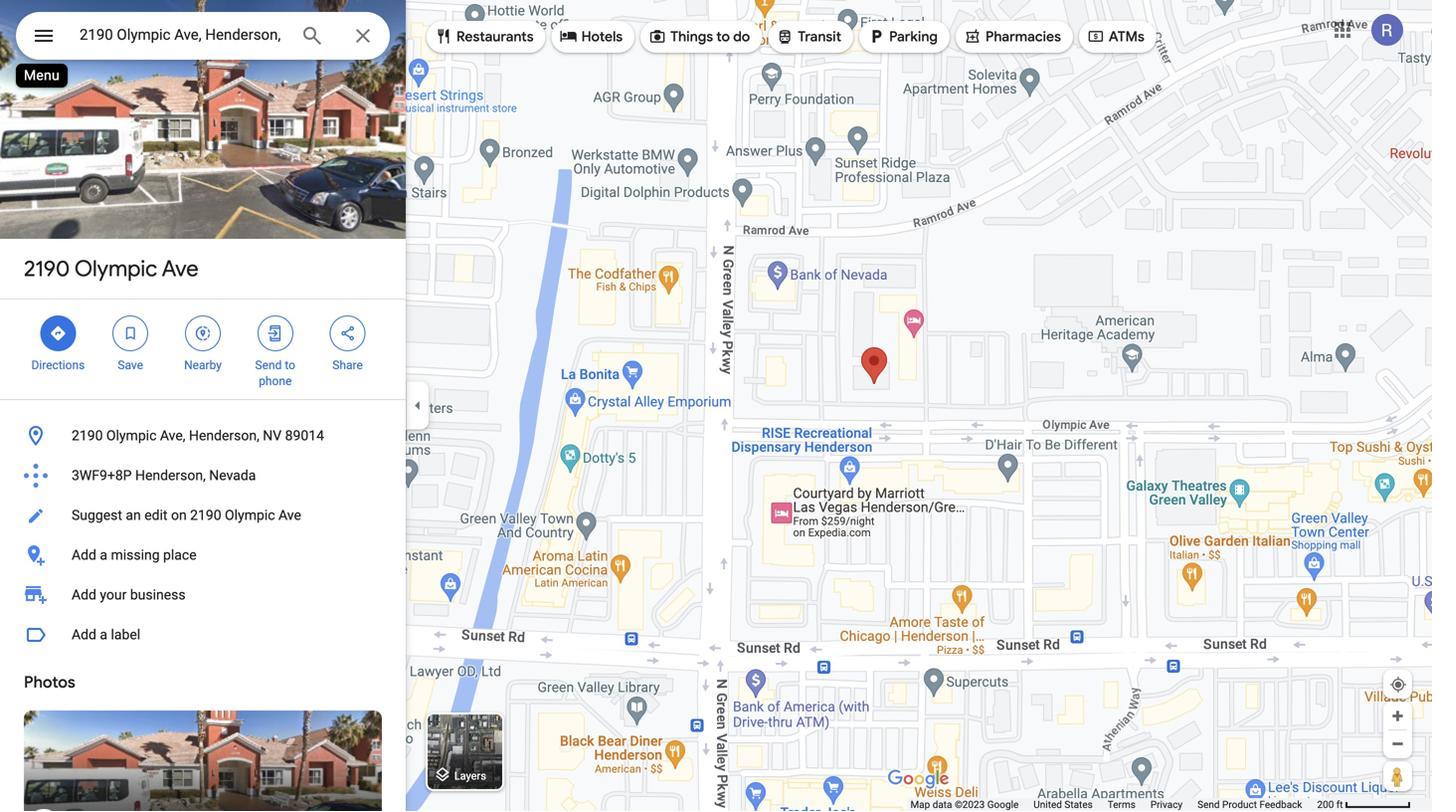 Task type: describe. For each thing, give the bounding box(es) containing it.

[[32, 21, 56, 50]]

privacy button
[[1151, 798, 1183, 811]]

2190 olympic ave, henderson, nv 89014 button
[[0, 416, 406, 456]]

3wf9+8p henderson, nevada button
[[0, 456, 406, 496]]

missing
[[111, 547, 160, 563]]

atms
[[1109, 28, 1145, 46]]

photos
[[24, 672, 75, 693]]

label
[[111, 626, 140, 643]]

to inside send to phone
[[285, 358, 296, 372]]

3wf9+8p henderson, nevada
[[72, 467, 256, 484]]

map data ©2023 google
[[911, 799, 1019, 811]]

nv
[[263, 427, 282, 444]]


[[266, 322, 284, 344]]

89014
[[285, 427, 324, 444]]

terms
[[1108, 799, 1136, 811]]

2 vertical spatial olympic
[[225, 507, 275, 523]]

to inside  things to do
[[717, 28, 730, 46]]


[[122, 322, 140, 344]]

google
[[988, 799, 1019, 811]]

 button
[[16, 12, 72, 64]]

united states
[[1034, 799, 1093, 811]]

business
[[130, 587, 186, 603]]

200
[[1318, 799, 1335, 811]]

2190 olympic ave
[[24, 255, 199, 283]]

add a missing place
[[72, 547, 197, 563]]

add for add a missing place
[[72, 547, 96, 563]]

send to phone
[[255, 358, 296, 388]]


[[868, 25, 886, 47]]

2190 for 2190 olympic ave
[[24, 255, 70, 283]]


[[194, 322, 212, 344]]

send product feedback button
[[1198, 798, 1303, 811]]

 pharmacies
[[964, 25, 1062, 47]]

2190 Olympic Ave, Henderson, NV 89014 field
[[16, 12, 390, 60]]

200 ft
[[1318, 799, 1344, 811]]

2190 olympic ave, henderson, nv 89014
[[72, 427, 324, 444]]

a for label
[[100, 626, 107, 643]]

add for add a label
[[72, 626, 96, 643]]

edit
[[145, 507, 168, 523]]

nearby
[[184, 358, 222, 372]]

2 vertical spatial 2190
[[190, 507, 221, 523]]

footer inside google maps element
[[911, 798, 1318, 811]]

states
[[1065, 799, 1093, 811]]

add for add your business
[[72, 587, 96, 603]]

data
[[933, 799, 953, 811]]

on
[[171, 507, 187, 523]]


[[560, 25, 578, 47]]


[[776, 25, 794, 47]]

google maps element
[[0, 0, 1433, 811]]

none field inside 2190 olympic ave, henderson, nv 89014 field
[[80, 23, 285, 47]]

 parking
[[868, 25, 938, 47]]

2190 olympic ave main content
[[0, 0, 406, 811]]


[[435, 25, 453, 47]]

phone
[[259, 374, 292, 388]]

share
[[333, 358, 363, 372]]

privacy
[[1151, 799, 1183, 811]]

hotels
[[582, 28, 623, 46]]

things
[[671, 28, 714, 46]]

send for send to phone
[[255, 358, 282, 372]]

parking
[[890, 28, 938, 46]]

united
[[1034, 799, 1063, 811]]

restaurants
[[457, 28, 534, 46]]



Task type: vqa. For each thing, say whether or not it's contained in the screenshot.
3wf9+8p henderson, nevada
yes



Task type: locate. For each thing, give the bounding box(es) containing it.
terms button
[[1108, 798, 1136, 811]]

1 vertical spatial add
[[72, 587, 96, 603]]

add your business
[[72, 587, 186, 603]]

 search field
[[16, 12, 390, 64]]

0 horizontal spatial ave
[[162, 255, 199, 283]]

©2023
[[955, 799, 985, 811]]

 atms
[[1088, 25, 1145, 47]]

send
[[255, 358, 282, 372], [1198, 799, 1221, 811]]

add down suggest
[[72, 547, 96, 563]]

olympic up ''
[[74, 255, 157, 283]]

a inside "button"
[[100, 547, 107, 563]]

collapse side panel image
[[407, 395, 429, 416]]

do
[[734, 28, 751, 46]]

map
[[911, 799, 931, 811]]

1 vertical spatial 2190
[[72, 427, 103, 444]]


[[1088, 25, 1105, 47]]

olympic down nevada
[[225, 507, 275, 523]]

2190 for 2190 olympic ave, henderson, nv 89014
[[72, 427, 103, 444]]

1 vertical spatial to
[[285, 358, 296, 372]]

 restaurants
[[435, 25, 534, 47]]

send inside send to phone
[[255, 358, 282, 372]]

nevada
[[209, 467, 256, 484]]

0 vertical spatial ave
[[162, 255, 199, 283]]

layers
[[454, 770, 487, 782]]

3wf9+8p
[[72, 467, 132, 484]]

0 horizontal spatial send
[[255, 358, 282, 372]]

0 vertical spatial henderson,
[[189, 427, 260, 444]]

to up phone
[[285, 358, 296, 372]]

0 vertical spatial a
[[100, 547, 107, 563]]

add a label button
[[0, 615, 406, 655]]

actions for 2190 olympic ave region
[[0, 300, 406, 399]]

2 add from the top
[[72, 587, 96, 603]]

to
[[717, 28, 730, 46], [285, 358, 296, 372]]

0 vertical spatial to
[[717, 28, 730, 46]]

olympic left ave,
[[106, 427, 157, 444]]

2 vertical spatial add
[[72, 626, 96, 643]]

send up phone
[[255, 358, 282, 372]]

henderson, up nevada
[[189, 427, 260, 444]]

add inside button
[[72, 626, 96, 643]]

a for missing
[[100, 547, 107, 563]]

an
[[126, 507, 141, 523]]

1 vertical spatial send
[[1198, 799, 1221, 811]]


[[49, 322, 67, 344]]

2190 up 
[[24, 255, 70, 283]]

place
[[163, 547, 197, 563]]

suggest
[[72, 507, 122, 523]]

0 vertical spatial 2190
[[24, 255, 70, 283]]

henderson, down ave,
[[135, 467, 206, 484]]

1 add from the top
[[72, 547, 96, 563]]

show street view coverage image
[[1384, 761, 1413, 791]]

suggest an edit on 2190 olympic ave
[[72, 507, 301, 523]]

0 horizontal spatial 2190
[[24, 255, 70, 283]]

show your location image
[[1390, 676, 1408, 694]]

zoom in image
[[1391, 709, 1406, 723]]

0 vertical spatial send
[[255, 358, 282, 372]]

ave down 89014
[[279, 507, 301, 523]]

200 ft button
[[1318, 799, 1412, 811]]

henderson,
[[189, 427, 260, 444], [135, 467, 206, 484]]

united states button
[[1034, 798, 1093, 811]]

send product feedback
[[1198, 799, 1303, 811]]

ave
[[162, 255, 199, 283], [279, 507, 301, 523]]


[[339, 322, 357, 344]]

1 a from the top
[[100, 547, 107, 563]]

 transit
[[776, 25, 842, 47]]

1 vertical spatial ave
[[279, 507, 301, 523]]

1 horizontal spatial to
[[717, 28, 730, 46]]

0 vertical spatial olympic
[[74, 255, 157, 283]]

transit
[[798, 28, 842, 46]]

ft
[[1337, 799, 1344, 811]]

2190
[[24, 255, 70, 283], [72, 427, 103, 444], [190, 507, 221, 523]]

0 horizontal spatial to
[[285, 358, 296, 372]]

send for send product feedback
[[1198, 799, 1221, 811]]

feedback
[[1260, 799, 1303, 811]]


[[649, 25, 667, 47]]

to left do
[[717, 28, 730, 46]]

ave inside button
[[279, 507, 301, 523]]

olympic
[[74, 255, 157, 283], [106, 427, 157, 444], [225, 507, 275, 523]]

 hotels
[[560, 25, 623, 47]]

3 add from the top
[[72, 626, 96, 643]]

add a label
[[72, 626, 140, 643]]

1 vertical spatial henderson,
[[135, 467, 206, 484]]

a left label
[[100, 626, 107, 643]]

send inside button
[[1198, 799, 1221, 811]]

None field
[[80, 23, 285, 47]]

footer
[[911, 798, 1318, 811]]

2190 right on
[[190, 507, 221, 523]]

add left label
[[72, 626, 96, 643]]

ave up '' at the top left
[[162, 255, 199, 283]]

add your business link
[[0, 575, 406, 615]]

add inside "button"
[[72, 547, 96, 563]]

ave,
[[160, 427, 186, 444]]

product
[[1223, 799, 1258, 811]]

a left missing
[[100, 547, 107, 563]]

save
[[118, 358, 143, 372]]

suggest an edit on 2190 olympic ave button
[[0, 496, 406, 535]]

henderson, inside 3wf9+8p henderson, nevada button
[[135, 467, 206, 484]]

directions
[[31, 358, 85, 372]]

a
[[100, 547, 107, 563], [100, 626, 107, 643]]

google account: ruby anderson  
(rubyanndersson@gmail.com) image
[[1372, 14, 1404, 46]]

 things to do
[[649, 25, 751, 47]]

olympic for ave,
[[106, 427, 157, 444]]

1 vertical spatial a
[[100, 626, 107, 643]]

henderson, inside 2190 olympic ave, henderson, nv 89014 button
[[189, 427, 260, 444]]

your
[[100, 587, 127, 603]]

2190 up 3wf9+8p
[[72, 427, 103, 444]]

pharmacies
[[986, 28, 1062, 46]]

1 horizontal spatial 2190
[[72, 427, 103, 444]]

a inside button
[[100, 626, 107, 643]]

footer containing map data ©2023 google
[[911, 798, 1318, 811]]

zoom out image
[[1391, 736, 1406, 751]]

add a missing place button
[[0, 535, 406, 575]]

add
[[72, 547, 96, 563], [72, 587, 96, 603], [72, 626, 96, 643]]

1 horizontal spatial send
[[1198, 799, 1221, 811]]

2 horizontal spatial 2190
[[190, 507, 221, 523]]

olympic for ave
[[74, 255, 157, 283]]

2 a from the top
[[100, 626, 107, 643]]

1 vertical spatial olympic
[[106, 427, 157, 444]]

add left your
[[72, 587, 96, 603]]


[[964, 25, 982, 47]]

1 horizontal spatial ave
[[279, 507, 301, 523]]

send left "product"
[[1198, 799, 1221, 811]]

0 vertical spatial add
[[72, 547, 96, 563]]



